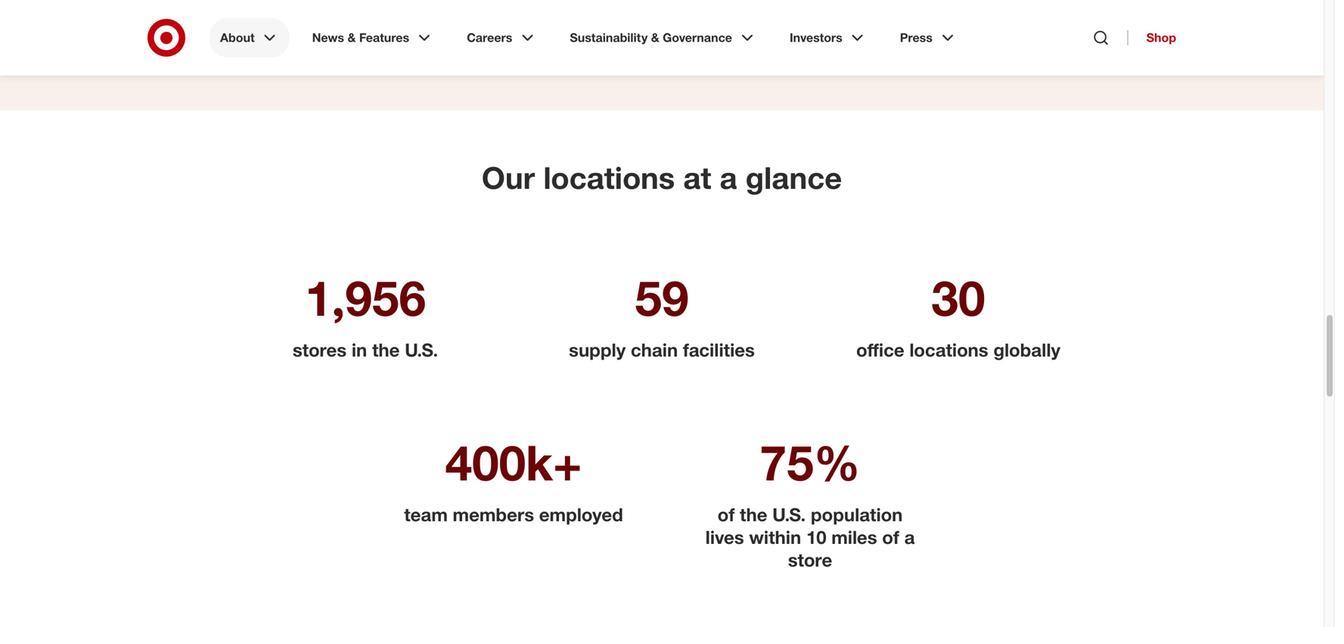 Task type: vqa. For each thing, say whether or not it's contained in the screenshot.
locations associated with office
yes



Task type: describe. For each thing, give the bounding box(es) containing it.
chain
[[631, 339, 678, 361]]

our locations at a glance
[[482, 159, 842, 196]]

sustainability
[[570, 30, 648, 45]]

news & features link
[[302, 18, 444, 57]]

0 horizontal spatial of
[[718, 504, 735, 526]]

lives
[[706, 527, 744, 549]]

investors
[[790, 30, 843, 45]]

sustainability & governance
[[570, 30, 732, 45]]

stores
[[293, 339, 347, 361]]

& for governance
[[651, 30, 659, 45]]

about
[[220, 30, 255, 45]]

employed
[[539, 504, 623, 526]]

the inside of the u.s. population lives within 10 miles of a store
[[740, 504, 767, 526]]

supply
[[569, 339, 626, 361]]

governance
[[663, 30, 732, 45]]

glance
[[746, 159, 842, 196]]

press link
[[889, 18, 968, 57]]

30
[[932, 269, 985, 328]]

u.s. inside of the u.s. population lives within 10 miles of a store
[[773, 504, 806, 526]]

news
[[312, 30, 344, 45]]

our
[[482, 159, 535, 196]]

within
[[749, 527, 801, 549]]

members
[[453, 504, 534, 526]]

a inside of the u.s. population lives within 10 miles of a store
[[905, 527, 915, 549]]

stores in the u.s.
[[293, 339, 438, 361]]

globally
[[994, 339, 1061, 361]]

at
[[683, 159, 711, 196]]

careers
[[467, 30, 512, 45]]

investors link
[[779, 18, 877, 57]]



Task type: locate. For each thing, give the bounding box(es) containing it.
office
[[856, 339, 905, 361]]

1 horizontal spatial a
[[905, 527, 915, 549]]

u.s.
[[405, 339, 438, 361], [773, 504, 806, 526]]

0 vertical spatial the
[[372, 339, 400, 361]]

of
[[718, 504, 735, 526], [882, 527, 899, 549]]

team
[[404, 504, 448, 526]]

0 vertical spatial u.s.
[[405, 339, 438, 361]]

in
[[352, 339, 367, 361]]

& right news
[[348, 30, 356, 45]]

0 vertical spatial locations
[[543, 159, 675, 196]]

1 horizontal spatial the
[[740, 504, 767, 526]]

&
[[348, 30, 356, 45], [651, 30, 659, 45]]

shop link
[[1128, 30, 1176, 45]]

a right 'miles'
[[905, 527, 915, 549]]

0 vertical spatial of
[[718, 504, 735, 526]]

of up lives
[[718, 504, 735, 526]]

1 horizontal spatial u.s.
[[773, 504, 806, 526]]

0 horizontal spatial the
[[372, 339, 400, 361]]

& left governance
[[651, 30, 659, 45]]

features
[[359, 30, 409, 45]]

facilities
[[683, 339, 755, 361]]

0 vertical spatial a
[[720, 159, 737, 196]]

team members employed
[[404, 504, 623, 526]]

locations for our
[[543, 159, 675, 196]]

miles
[[832, 527, 877, 549]]

of right 'miles'
[[882, 527, 899, 549]]

0 horizontal spatial &
[[348, 30, 356, 45]]

& inside "link"
[[348, 30, 356, 45]]

a right at
[[720, 159, 737, 196]]

a
[[720, 159, 737, 196], [905, 527, 915, 549]]

careers link
[[456, 18, 547, 57]]

supply chain facilities
[[569, 339, 755, 361]]

0 horizontal spatial locations
[[543, 159, 675, 196]]

locations
[[543, 159, 675, 196], [910, 339, 989, 361]]

u.s. up within
[[773, 504, 806, 526]]

locations for office
[[910, 339, 989, 361]]

the up within
[[740, 504, 767, 526]]

1 horizontal spatial of
[[882, 527, 899, 549]]

1 vertical spatial u.s.
[[773, 504, 806, 526]]

400k+
[[445, 434, 582, 493]]

1 vertical spatial the
[[740, 504, 767, 526]]

75%
[[760, 434, 860, 493]]

office locations globally
[[856, 339, 1061, 361]]

shop
[[1147, 30, 1176, 45]]

59
[[635, 269, 689, 328]]

sustainability & governance link
[[559, 18, 767, 57]]

10
[[806, 527, 827, 549]]

0 horizontal spatial u.s.
[[405, 339, 438, 361]]

press
[[900, 30, 933, 45]]

1 vertical spatial of
[[882, 527, 899, 549]]

1 vertical spatial a
[[905, 527, 915, 549]]

the
[[372, 339, 400, 361], [740, 504, 767, 526]]

0 horizontal spatial a
[[720, 159, 737, 196]]

1,956
[[305, 269, 426, 328]]

& for features
[[348, 30, 356, 45]]

store
[[788, 550, 832, 572]]

1 horizontal spatial &
[[651, 30, 659, 45]]

of the u.s. population lives within 10 miles of a store
[[706, 504, 915, 572]]

2 & from the left
[[651, 30, 659, 45]]

u.s. right in
[[405, 339, 438, 361]]

1 vertical spatial locations
[[910, 339, 989, 361]]

1 horizontal spatial locations
[[910, 339, 989, 361]]

1 & from the left
[[348, 30, 356, 45]]

about link
[[210, 18, 289, 57]]

the right in
[[372, 339, 400, 361]]

news & features
[[312, 30, 409, 45]]

population
[[811, 504, 903, 526]]



